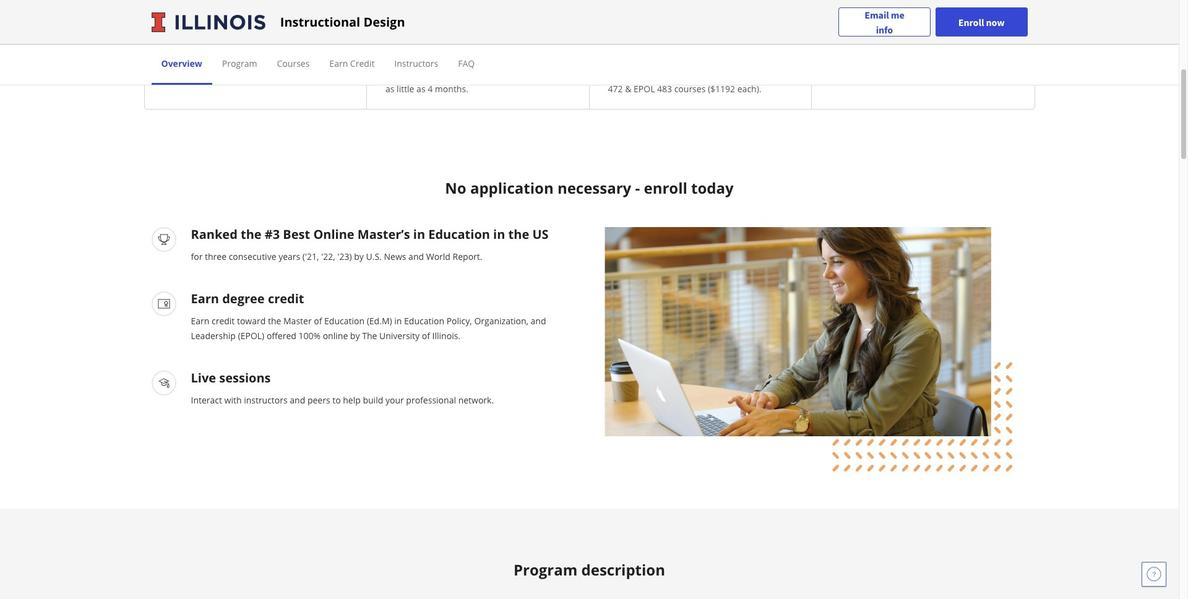 Task type: describe. For each thing, give the bounding box(es) containing it.
('21,
[[303, 251, 319, 262]]

u.s.
[[366, 251, 382, 262]]

january left 2,
[[227, 45, 280, 65]]

live sessions
[[191, 369, 271, 386]]

illinois
[[608, 73, 634, 85]]

no
[[445, 178, 466, 198]]

january left 15, at the left
[[211, 63, 242, 75]]

the inside 4 months 8-12 hours per week. the upcoming session allows students to complete the program in as little as 4 months.
[[473, 63, 488, 75]]

session
[[533, 63, 563, 75]]

15,
[[244, 63, 256, 75]]

enroll,
[[649, 63, 674, 75]]

earn for earn credit toward the master of education (ed.m) in education policy, organization, and leadership (epol) offered 100% online by the university of illinois.
[[191, 315, 209, 327]]

offered
[[267, 330, 296, 342]]

students
[[413, 73, 448, 85]]

at
[[636, 73, 644, 85]]

three
[[205, 251, 227, 262]]

master
[[283, 315, 312, 327]]

enroll for now
[[959, 16, 984, 28]]

instructors link
[[394, 58, 438, 69]]

organization,
[[474, 315, 528, 327]]

now
[[986, 16, 1005, 28]]

once
[[608, 63, 629, 75]]

earn credit link
[[329, 58, 375, 69]]

4 months 8-12 hours per week. the upcoming session allows students to complete the program in as little as 4 months.
[[386, 45, 563, 95]]

allows
[[386, 73, 411, 85]]

by inside earn credit toward the master of education (ed.m) in education policy, organization, and leadership (epol) offered 100% online by the university of illinois.
[[350, 330, 360, 342]]

by inside enroll by january 2, 2024 class starts january 15, 2024
[[207, 45, 223, 65]]

1 vertical spatial to
[[332, 394, 341, 406]]

'22,
[[321, 251, 335, 262]]

live
[[191, 369, 216, 386]]

(ed.m)
[[367, 315, 392, 327]]

email me info
[[865, 8, 905, 36]]

1 horizontal spatial and
[[409, 251, 424, 262]]

champaign
[[679, 73, 725, 85]]

program for program description
[[514, 560, 578, 580]]

urbana-
[[646, 73, 679, 85]]

the left us
[[508, 226, 529, 243]]

best
[[283, 226, 310, 243]]

instructors
[[394, 58, 438, 69]]

sessions
[[219, 369, 271, 386]]

(epol)
[[238, 330, 264, 342]]

overview
[[161, 58, 202, 69]]

will
[[693, 63, 707, 75]]

0 horizontal spatial 4
[[386, 45, 394, 65]]

1 horizontal spatial epol
[[757, 73, 778, 85]]

the left the #3
[[241, 226, 262, 243]]

university inside earn credit toward the master of education (ed.m) in education policy, organization, and leadership (epol) offered 100% online by the university of illinois.
[[379, 330, 420, 342]]

pay
[[709, 63, 723, 75]]

education up report.
[[428, 226, 490, 243]]

0 vertical spatial credit
[[268, 290, 304, 307]]

complete
[[461, 73, 499, 85]]

with
[[224, 394, 242, 406]]

the inside 4 months 8-12 hours per week. the upcoming session allows students to complete the program in as little as 4 months.
[[501, 73, 514, 85]]

ranked the #3 best online master's in education in the us
[[191, 226, 549, 243]]

years
[[279, 251, 300, 262]]

consecutive
[[229, 251, 276, 262]]

for inside once you enroll, you will pay the university of illinois at urbana-champaign for the epol 472 & epol 483 courses ($1192 each).
[[727, 73, 739, 85]]

0 horizontal spatial and
[[290, 394, 305, 406]]

each).
[[738, 83, 762, 95]]

me
[[891, 8, 905, 21]]

class
[[163, 63, 184, 75]]

in inside 4 months 8-12 hours per week. the upcoming session allows students to complete the program in as little as 4 months.
[[554, 73, 562, 85]]

application
[[470, 178, 554, 198]]

0 horizontal spatial for
[[191, 251, 203, 262]]

news
[[384, 251, 406, 262]]

program description
[[514, 560, 665, 580]]

the inside earn credit toward the master of education (ed.m) in education policy, organization, and leadership (epol) offered 100% online by the university of illinois.
[[362, 330, 377, 342]]

credit
[[350, 58, 375, 69]]

professional
[[406, 394, 456, 406]]

university inside once you enroll, you will pay the university of illinois at urbana-champaign for the epol 472 & epol 483 courses ($1192 each).
[[741, 63, 781, 75]]

world
[[426, 251, 451, 262]]

per
[[431, 63, 445, 75]]

starts
[[186, 63, 209, 75]]

today
[[691, 178, 734, 198]]

($1192
[[708, 83, 735, 95]]

months
[[398, 45, 451, 65]]

leadership
[[191, 330, 236, 342]]

faq link
[[458, 58, 475, 69]]

once you enroll, you will pay the university of illinois at urbana-champaign for the epol 472 & epol 483 courses ($1192 each).
[[608, 63, 792, 95]]

necessary
[[558, 178, 631, 198]]

help center image
[[1147, 567, 1162, 582]]

education up illinois.
[[404, 315, 444, 327]]

#3
[[265, 226, 280, 243]]

design
[[364, 13, 405, 30]]

degree
[[222, 290, 265, 307]]



Task type: locate. For each thing, give the bounding box(es) containing it.
1 horizontal spatial 4
[[428, 83, 433, 95]]

1 horizontal spatial credit
[[268, 290, 304, 307]]

enroll inside enroll now button
[[959, 16, 984, 28]]

earn for earn credit
[[329, 58, 348, 69]]

0 horizontal spatial the
[[362, 330, 377, 342]]

enroll down university of illinois image
[[163, 45, 203, 65]]

master's
[[358, 226, 410, 243]]

and right 'organization,'
[[531, 315, 546, 327]]

interact
[[191, 394, 222, 406]]

by down university of illinois image
[[207, 45, 223, 65]]

january
[[227, 45, 280, 65], [211, 63, 242, 75]]

1 horizontal spatial the
[[473, 63, 488, 75]]

enroll now
[[959, 16, 1005, 28]]

4
[[386, 45, 394, 65], [428, 83, 433, 95]]

program
[[517, 73, 552, 85]]

1 vertical spatial for
[[191, 251, 203, 262]]

4 up 'allows'
[[386, 45, 394, 65]]

as left little
[[386, 83, 395, 95]]

program for program link
[[222, 58, 257, 69]]

1 vertical spatial enroll
[[163, 45, 203, 65]]

0 vertical spatial the
[[473, 63, 488, 75]]

your
[[386, 394, 404, 406]]

instructional design
[[280, 13, 405, 30]]

credit inside earn credit toward the master of education (ed.m) in education policy, organization, and leadership (epol) offered 100% online by the university of illinois.
[[212, 315, 235, 327]]

in left us
[[493, 226, 505, 243]]

faq
[[458, 58, 475, 69]]

0 vertical spatial to
[[451, 73, 459, 85]]

0 vertical spatial for
[[727, 73, 739, 85]]

description
[[581, 560, 665, 580]]

build
[[363, 394, 383, 406]]

0 vertical spatial by
[[207, 45, 223, 65]]

you right once
[[631, 63, 646, 75]]

program link
[[222, 58, 257, 69]]

0 horizontal spatial as
[[386, 83, 395, 95]]

network.
[[458, 394, 494, 406]]

program
[[222, 58, 257, 69], [514, 560, 578, 580]]

1 vertical spatial program
[[514, 560, 578, 580]]

enroll left now
[[959, 16, 984, 28]]

enroll now button
[[936, 7, 1028, 37]]

1 vertical spatial 4
[[428, 83, 433, 95]]

email
[[865, 8, 889, 21]]

instructors
[[244, 394, 288, 406]]

to inside 4 months 8-12 hours per week. the upcoming session allows students to complete the program in as little as 4 months.
[[451, 73, 459, 85]]

courses link
[[277, 58, 310, 69]]

1 horizontal spatial enroll
[[959, 16, 984, 28]]

'23)
[[337, 251, 352, 262]]

ranked
[[191, 226, 238, 243]]

policy,
[[447, 315, 472, 327]]

2024 right 15, at the left
[[258, 63, 278, 75]]

mtdp redesign overview visual image
[[604, 227, 1013, 472]]

the up offered
[[268, 315, 281, 327]]

8-
[[386, 63, 393, 75]]

and left peers
[[290, 394, 305, 406]]

in inside earn credit toward the master of education (ed.m) in education policy, organization, and leadership (epol) offered 100% online by the university of illinois.
[[394, 315, 402, 327]]

us
[[532, 226, 549, 243]]

1 vertical spatial credit
[[212, 315, 235, 327]]

the inside earn credit toward the master of education (ed.m) in education policy, organization, and leadership (epol) offered 100% online by the university of illinois.
[[268, 315, 281, 327]]

0 horizontal spatial 2024
[[258, 63, 278, 75]]

1 horizontal spatial for
[[727, 73, 739, 85]]

for left three
[[191, 251, 203, 262]]

-
[[635, 178, 640, 198]]

1 horizontal spatial university
[[741, 63, 781, 75]]

2 vertical spatial earn
[[191, 315, 209, 327]]

472
[[608, 83, 623, 95]]

epol right ($1192
[[757, 73, 778, 85]]

0 horizontal spatial you
[[631, 63, 646, 75]]

1 horizontal spatial you
[[676, 63, 691, 75]]

epol right &
[[634, 83, 655, 95]]

0 horizontal spatial of
[[314, 315, 322, 327]]

of inside once you enroll, you will pay the university of illinois at urbana-champaign for the epol 472 & epol 483 courses ($1192 each).
[[784, 63, 792, 75]]

upcoming
[[490, 63, 530, 75]]

enroll by january 2, 2024 class starts january 15, 2024
[[163, 45, 333, 75]]

overview link
[[161, 58, 202, 69]]

education up online
[[324, 315, 365, 327]]

the
[[726, 63, 739, 75], [501, 73, 514, 85], [741, 73, 755, 85], [241, 226, 262, 243], [508, 226, 529, 243], [268, 315, 281, 327]]

1 as from the left
[[386, 83, 395, 95]]

info
[[876, 23, 893, 36]]

in
[[554, 73, 562, 85], [413, 226, 425, 243], [493, 226, 505, 243], [394, 315, 402, 327]]

0 horizontal spatial university
[[379, 330, 420, 342]]

the right pay
[[726, 63, 739, 75]]

earn degree credit
[[191, 290, 304, 307]]

online
[[323, 330, 348, 342]]

1 horizontal spatial program
[[514, 560, 578, 580]]

by right '23) at the top of page
[[354, 251, 364, 262]]

to right per
[[451, 73, 459, 85]]

earn for earn degree credit
[[191, 290, 219, 307]]

2 vertical spatial by
[[350, 330, 360, 342]]

1 vertical spatial of
[[314, 315, 322, 327]]

2 as from the left
[[417, 83, 426, 95]]

0 vertical spatial of
[[784, 63, 792, 75]]

to left help
[[332, 394, 341, 406]]

epol
[[757, 73, 778, 85], [634, 83, 655, 95]]

12
[[393, 63, 403, 75]]

0 vertical spatial program
[[222, 58, 257, 69]]

for right pay
[[727, 73, 739, 85]]

earn inside earn credit toward the master of education (ed.m) in education policy, organization, and leadership (epol) offered 100% online by the university of illinois.
[[191, 315, 209, 327]]

university down '(ed.m)'
[[379, 330, 420, 342]]

0 vertical spatial and
[[409, 251, 424, 262]]

2,
[[283, 45, 296, 65]]

0 vertical spatial university
[[741, 63, 781, 75]]

credit up leadership at the bottom of page
[[212, 315, 235, 327]]

university of illinois image
[[151, 12, 265, 32]]

in right '(ed.m)'
[[394, 315, 402, 327]]

in right master's at left top
[[413, 226, 425, 243]]

earn inside certificate menu element
[[329, 58, 348, 69]]

earn credit toward the master of education (ed.m) in education policy, organization, and leadership (epol) offered 100% online by the university of illinois.
[[191, 315, 546, 342]]

credit
[[268, 290, 304, 307], [212, 315, 235, 327]]

1 horizontal spatial 2024
[[299, 45, 333, 65]]

earn credit
[[329, 58, 375, 69]]

the right ($1192
[[741, 73, 755, 85]]

1 horizontal spatial to
[[451, 73, 459, 85]]

2 horizontal spatial and
[[531, 315, 546, 327]]

0 vertical spatial enroll
[[959, 16, 984, 28]]

1 vertical spatial the
[[362, 330, 377, 342]]

report.
[[453, 251, 482, 262]]

for
[[727, 73, 739, 85], [191, 251, 203, 262]]

1 you from the left
[[631, 63, 646, 75]]

university up each). at the top right of the page
[[741, 63, 781, 75]]

months.
[[435, 83, 468, 95]]

1 vertical spatial university
[[379, 330, 420, 342]]

university
[[741, 63, 781, 75], [379, 330, 420, 342]]

by
[[207, 45, 223, 65], [354, 251, 364, 262], [350, 330, 360, 342]]

education
[[428, 226, 490, 243], [324, 315, 365, 327], [404, 315, 444, 327]]

little
[[397, 83, 414, 95]]

0 vertical spatial earn
[[329, 58, 348, 69]]

as
[[386, 83, 395, 95], [417, 83, 426, 95]]

email me info button
[[839, 7, 931, 37]]

to
[[451, 73, 459, 85], [332, 394, 341, 406]]

the right week.
[[473, 63, 488, 75]]

1 vertical spatial earn
[[191, 290, 219, 307]]

2024
[[299, 45, 333, 65], [258, 63, 278, 75]]

certificate menu element
[[151, 45, 1028, 85]]

0 horizontal spatial program
[[222, 58, 257, 69]]

and inside earn credit toward the master of education (ed.m) in education policy, organization, and leadership (epol) offered 100% online by the university of illinois.
[[531, 315, 546, 327]]

enroll for by
[[163, 45, 203, 65]]

2 you from the left
[[676, 63, 691, 75]]

2 vertical spatial of
[[422, 330, 430, 342]]

0 horizontal spatial epol
[[634, 83, 655, 95]]

online
[[313, 226, 354, 243]]

0 horizontal spatial to
[[332, 394, 341, 406]]

as right little
[[417, 83, 426, 95]]

in right program
[[554, 73, 562, 85]]

interact with instructors and peers to help build your professional network.
[[191, 394, 494, 406]]

2 vertical spatial and
[[290, 394, 305, 406]]

100%
[[299, 330, 321, 342]]

you
[[631, 63, 646, 75], [676, 63, 691, 75]]

no application necessary - enroll today
[[445, 178, 734, 198]]

hours
[[405, 63, 429, 75]]

1 horizontal spatial as
[[417, 83, 426, 95]]

and right news
[[409, 251, 424, 262]]

0 horizontal spatial credit
[[212, 315, 235, 327]]

for three consecutive years ('21, '22, '23) by u.s. news and world report.
[[191, 251, 482, 262]]

1 vertical spatial by
[[354, 251, 364, 262]]

credit up master
[[268, 290, 304, 307]]

help
[[343, 394, 361, 406]]

illinois.
[[432, 330, 461, 342]]

4 down per
[[428, 83, 433, 95]]

courses
[[277, 58, 310, 69]]

0 horizontal spatial enroll
[[163, 45, 203, 65]]

enroll inside enroll by january 2, 2024 class starts january 15, 2024
[[163, 45, 203, 65]]

the left program
[[501, 73, 514, 85]]

1 horizontal spatial of
[[422, 330, 430, 342]]

instructional
[[280, 13, 360, 30]]

program inside certificate menu element
[[222, 58, 257, 69]]

0 vertical spatial 4
[[386, 45, 394, 65]]

2024 right 2,
[[299, 45, 333, 65]]

week.
[[447, 63, 471, 75]]

&
[[625, 83, 631, 95]]

enroll
[[644, 178, 687, 198]]

and
[[409, 251, 424, 262], [531, 315, 546, 327], [290, 394, 305, 406]]

peers
[[308, 394, 330, 406]]

1 vertical spatial and
[[531, 315, 546, 327]]

2 horizontal spatial of
[[784, 63, 792, 75]]

courses
[[674, 83, 706, 95]]

you left will
[[676, 63, 691, 75]]

by right online
[[350, 330, 360, 342]]

the down '(ed.m)'
[[362, 330, 377, 342]]



Task type: vqa. For each thing, say whether or not it's contained in the screenshot.
leftmost must
no



